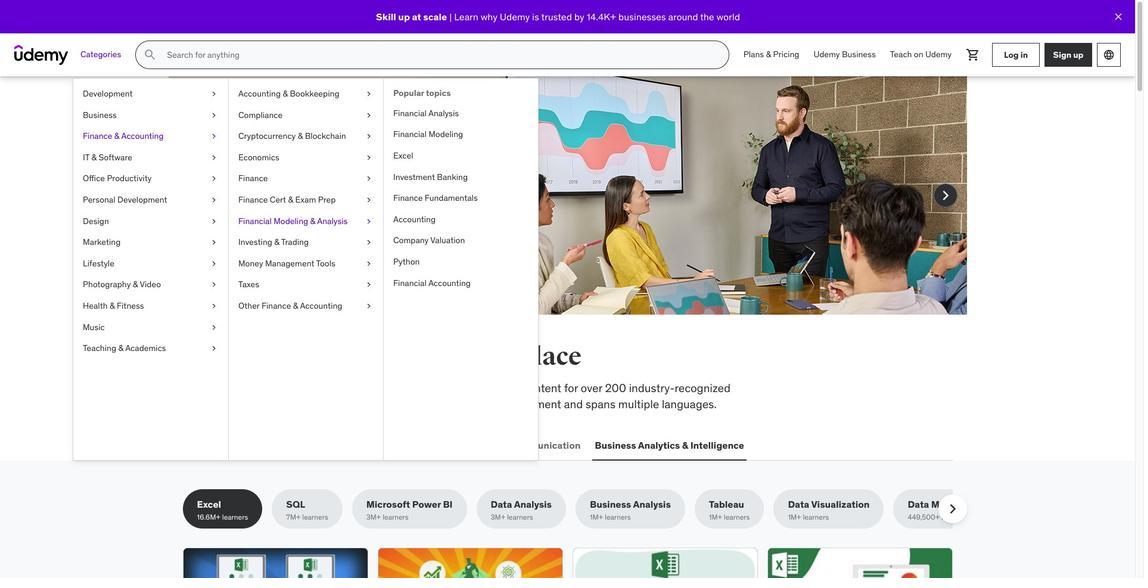 Task type: vqa. For each thing, say whether or not it's contained in the screenshot.
JOHN
no



Task type: locate. For each thing, give the bounding box(es) containing it.
learners inside the "data analysis 3m+ learners"
[[507, 513, 533, 522]]

1 horizontal spatial modeling
[[429, 129, 463, 140]]

xsmall image inside office productivity link
[[209, 173, 219, 185]]

skills inside covering critical workplace skills to technical topics, including prep content for over 200 industry-recognized certifications, our catalog supports well-rounded professional development and spans multiple languages.
[[322, 381, 347, 395]]

accounting down taxes link
[[300, 300, 342, 311]]

1 horizontal spatial why
[[481, 11, 498, 23]]

certifications,
[[183, 397, 251, 411]]

1 horizontal spatial in
[[1021, 49, 1028, 60]]

development down categories dropdown button
[[83, 88, 133, 99]]

xsmall image for business
[[209, 109, 219, 121]]

2 3m+ from the left
[[491, 513, 505, 522]]

learners inside the 'data modeling 449,500+ learners'
[[942, 513, 968, 522]]

excel inside the financial modeling & analysis element
[[393, 150, 413, 161]]

the
[[700, 11, 714, 23], [222, 342, 261, 372]]

the up critical
[[222, 342, 261, 372]]

& left the bookkeeping
[[283, 88, 288, 99]]

xsmall image for economics
[[364, 152, 374, 164]]

finance down economics
[[238, 173, 268, 184]]

why inside build ready-for- anything teams see why leading organizations choose to learn with udemy business.
[[248, 182, 268, 196]]

company valuation link
[[384, 230, 538, 251]]

xsmall image inside music link
[[209, 322, 219, 333]]

in up including
[[444, 342, 467, 372]]

business analytics & intelligence button
[[593, 431, 747, 460]]

one
[[472, 342, 515, 372]]

financial accounting link
[[384, 273, 538, 294]]

accounting up compliance
[[238, 88, 281, 99]]

modeling for financial modeling & analysis
[[274, 215, 308, 226]]

finance inside the financial modeling & analysis element
[[393, 193, 423, 203]]

modeling down financial analysis link
[[429, 129, 463, 140]]

analysis inside the "data analysis 3m+ learners"
[[514, 498, 552, 510]]

xsmall image inside accounting & bookkeeping link
[[364, 88, 374, 100]]

marketing
[[83, 237, 121, 247]]

0 horizontal spatial modeling
[[274, 215, 308, 226]]

modeling up demo
[[274, 215, 308, 226]]

compliance
[[238, 109, 283, 120]]

modeling up 449,500+
[[931, 498, 974, 510]]

learners inside the sql 7m+ learners
[[302, 513, 328, 522]]

& for trading
[[274, 237, 279, 247]]

plans & pricing link
[[737, 41, 807, 69]]

finance right the other
[[262, 300, 291, 311]]

6 learners from the left
[[724, 513, 750, 522]]

business.
[[288, 198, 337, 212]]

2 data from the left
[[788, 498, 810, 510]]

finance left the "cert"
[[238, 194, 268, 205]]

0 horizontal spatial 1m+
[[590, 513, 603, 522]]

request
[[233, 230, 271, 242]]

music
[[83, 322, 105, 332]]

next image
[[936, 186, 955, 205], [943, 500, 962, 519]]

3 1m+ from the left
[[788, 513, 801, 522]]

xsmall image inside the finance & accounting link
[[209, 131, 219, 142]]

& left video
[[133, 279, 138, 290]]

udemy image
[[14, 45, 69, 65]]

why for anything
[[248, 182, 268, 196]]

xsmall image inside the development 'link'
[[209, 88, 219, 100]]

xsmall image inside finance link
[[364, 173, 374, 185]]

ready-
[[281, 128, 342, 153]]

data inside the 'data modeling 449,500+ learners'
[[908, 498, 929, 510]]

taxes
[[238, 279, 259, 290]]

financial up request
[[238, 215, 272, 226]]

technical
[[363, 381, 409, 395]]

accounting down business link
[[121, 131, 164, 141]]

& right analytics
[[682, 439, 688, 451]]

next image inside topic filters element
[[943, 500, 962, 519]]

our
[[254, 397, 271, 411]]

& down taxes link
[[293, 300, 298, 311]]

skills up the workplace
[[265, 342, 330, 372]]

xsmall image left see
[[209, 173, 219, 185]]

all the skills you need in one place
[[183, 342, 582, 372]]

why right see
[[248, 182, 268, 196]]

covering
[[183, 381, 228, 395]]

1 vertical spatial modeling
[[274, 215, 308, 226]]

1 horizontal spatial to
[[420, 182, 431, 196]]

xsmall image inside cryptocurrency & blockchain link
[[364, 131, 374, 142]]

& for accounting
[[114, 131, 119, 141]]

xsmall image inside finance cert & exam prep link
[[364, 194, 374, 206]]

excel up investment
[[393, 150, 413, 161]]

7m+
[[286, 513, 301, 522]]

build ready-for- anything teams see why leading organizations choose to learn with udemy business.
[[226, 128, 459, 212]]

xsmall image for it & software
[[209, 152, 219, 164]]

the left "world"
[[700, 11, 714, 23]]

2 horizontal spatial 1m+
[[788, 513, 801, 522]]

3 learners from the left
[[383, 513, 409, 522]]

xsmall image inside money management tools 'link'
[[364, 258, 374, 270]]

business inside business analysis 1m+ learners
[[590, 498, 631, 510]]

1m+ inside business analysis 1m+ learners
[[590, 513, 603, 522]]

banking
[[437, 171, 468, 182]]

xsmall image up "all"
[[209, 322, 219, 333]]

xsmall image for accounting & bookkeeping
[[364, 88, 374, 100]]

4 learners from the left
[[507, 513, 533, 522]]

xsmall image left request
[[209, 237, 219, 248]]

xsmall image for development
[[209, 88, 219, 100]]

and
[[564, 397, 583, 411]]

0 vertical spatial skills
[[265, 342, 330, 372]]

1 3m+ from the left
[[366, 513, 381, 522]]

finance inside "link"
[[262, 300, 291, 311]]

development right web
[[208, 439, 269, 451]]

xsmall image inside the financial modeling & analysis link
[[364, 215, 374, 227]]

& right 'it' at top left
[[92, 152, 97, 163]]

xsmall image for financial modeling & analysis
[[364, 215, 374, 227]]

accounting down python 'link'
[[428, 277, 471, 288]]

close image
[[1113, 11, 1125, 23]]

xsmall image inside health & fitness link
[[209, 300, 219, 312]]

data up 449,500+
[[908, 498, 929, 510]]

business inside business link
[[83, 109, 117, 120]]

xsmall image left the build
[[209, 152, 219, 164]]

categories
[[80, 49, 121, 60]]

2 1m+ from the left
[[709, 513, 722, 522]]

0 vertical spatial up
[[398, 11, 410, 23]]

xsmall image inside photography & video link
[[209, 279, 219, 291]]

analysis for data
[[514, 498, 552, 510]]

1 vertical spatial to
[[350, 381, 360, 395]]

analysis for business
[[633, 498, 671, 510]]

xsmall image inside economics link
[[364, 152, 374, 164]]

1 horizontal spatial 1m+
[[709, 513, 722, 522]]

5 learners from the left
[[605, 513, 631, 522]]

topic filters element
[[183, 489, 988, 529]]

1 vertical spatial next image
[[943, 500, 962, 519]]

xsmall image inside 'marketing' link
[[209, 237, 219, 248]]

data left visualization
[[788, 498, 810, 510]]

up left at
[[398, 11, 410, 23]]

2 vertical spatial development
[[208, 439, 269, 451]]

xsmall image up "for-"
[[364, 109, 374, 121]]

modeling inside the 'data modeling 449,500+ learners'
[[931, 498, 974, 510]]

it & software link
[[73, 147, 228, 168]]

workplace
[[267, 381, 319, 395]]

accounting inside other finance & accounting "link"
[[300, 300, 342, 311]]

& down the compliance link
[[298, 131, 303, 141]]

data for data modeling
[[908, 498, 929, 510]]

up right sign
[[1074, 49, 1084, 60]]

investing & trading
[[238, 237, 309, 247]]

business inside business analytics & intelligence button
[[595, 439, 636, 451]]

1 horizontal spatial 3m+
[[491, 513, 505, 522]]

you
[[334, 342, 377, 372]]

xsmall image inside design link
[[209, 215, 219, 227]]

around
[[668, 11, 698, 23]]

1 vertical spatial why
[[248, 182, 268, 196]]

learners inside tableau 1m+ learners
[[724, 513, 750, 522]]

1 vertical spatial excel
[[197, 498, 221, 510]]

xsmall image inside business link
[[209, 109, 219, 121]]

0 vertical spatial excel
[[393, 150, 413, 161]]

&
[[766, 49, 771, 60], [283, 88, 288, 99], [114, 131, 119, 141], [298, 131, 303, 141], [92, 152, 97, 163], [288, 194, 293, 205], [310, 215, 315, 226], [274, 237, 279, 247], [133, 279, 138, 290], [110, 300, 115, 311], [293, 300, 298, 311], [118, 343, 123, 354], [682, 439, 688, 451]]

accounting inside the finance & accounting link
[[121, 131, 164, 141]]

development inside button
[[208, 439, 269, 451]]

xsmall image for cryptocurrency & blockchain
[[364, 131, 374, 142]]

data inside the "data analysis 3m+ learners"
[[491, 498, 512, 510]]

1 horizontal spatial up
[[1074, 49, 1084, 60]]

1 vertical spatial development
[[117, 194, 167, 205]]

scale
[[423, 11, 447, 23]]

1 learners from the left
[[222, 513, 248, 522]]

0 vertical spatial development
[[83, 88, 133, 99]]

accounting up company at the left top of page
[[393, 214, 436, 225]]

analysis inside business analysis 1m+ learners
[[633, 498, 671, 510]]

udemy down leading
[[250, 198, 285, 212]]

financial modeling & analysis
[[238, 215, 348, 226]]

0 vertical spatial to
[[420, 182, 431, 196]]

to up supports
[[350, 381, 360, 395]]

xsmall image inside the compliance link
[[364, 109, 374, 121]]

7 learners from the left
[[803, 513, 829, 522]]

lifestyle link
[[73, 253, 228, 274]]

xsmall image down organizations
[[364, 215, 374, 227]]

1 horizontal spatial excel
[[393, 150, 413, 161]]

2 vertical spatial modeling
[[931, 498, 974, 510]]

photography & video link
[[73, 274, 228, 296]]

xsmall image
[[364, 109, 374, 121], [209, 152, 219, 164], [364, 152, 374, 164], [209, 173, 219, 185], [364, 215, 374, 227], [209, 237, 219, 248], [209, 279, 219, 291], [209, 322, 219, 333]]

financial down popular
[[393, 108, 427, 118]]

xsmall image inside 'it & software' link
[[209, 152, 219, 164]]

0 horizontal spatial why
[[248, 182, 268, 196]]

0 horizontal spatial excel
[[197, 498, 221, 510]]

excel up 16.6m+ at the left bottom of the page
[[197, 498, 221, 510]]

why right the learn
[[481, 11, 498, 23]]

2 horizontal spatial modeling
[[931, 498, 974, 510]]

modeling for data modeling 449,500+ learners
[[931, 498, 974, 510]]

organizations
[[311, 182, 379, 196]]

up inside sign up link
[[1074, 49, 1084, 60]]

lifestyle
[[83, 258, 114, 269]]

0 vertical spatial in
[[1021, 49, 1028, 60]]

next image inside carousel element
[[936, 186, 955, 205]]

visualization
[[811, 498, 870, 510]]

web
[[185, 439, 206, 451]]

financial modeling
[[393, 129, 463, 140]]

1m+ inside data visualization 1m+ learners
[[788, 513, 801, 522]]

0 horizontal spatial data
[[491, 498, 512, 510]]

& inside button
[[682, 439, 688, 451]]

need
[[382, 342, 439, 372]]

financial modeling link
[[384, 124, 538, 145]]

1 vertical spatial in
[[444, 342, 467, 372]]

0 vertical spatial the
[[700, 11, 714, 23]]

& down business.
[[310, 215, 315, 226]]

0 horizontal spatial the
[[222, 342, 261, 372]]

sign up
[[1053, 49, 1084, 60]]

1m+
[[590, 513, 603, 522], [709, 513, 722, 522], [788, 513, 801, 522]]

1 1m+ from the left
[[590, 513, 603, 522]]

development down office productivity link
[[117, 194, 167, 205]]

on
[[914, 49, 924, 60]]

excel for excel 16.6m+ learners
[[197, 498, 221, 510]]

1 data from the left
[[491, 498, 512, 510]]

learners inside microsoft power bi 3m+ learners
[[383, 513, 409, 522]]

submit search image
[[143, 48, 158, 62]]

xsmall image for music
[[209, 322, 219, 333]]

2 learners from the left
[[302, 513, 328, 522]]

xsmall image inside taxes link
[[364, 279, 374, 291]]

data
[[491, 498, 512, 510], [788, 498, 810, 510], [908, 498, 929, 510]]

python
[[393, 256, 420, 267]]

0 vertical spatial why
[[481, 11, 498, 23]]

modeling for financial modeling
[[429, 129, 463, 140]]

0 vertical spatial next image
[[936, 186, 955, 205]]

xsmall image inside 'investing & trading' link
[[364, 237, 374, 248]]

8 learners from the left
[[942, 513, 968, 522]]

taxes link
[[229, 274, 383, 296]]

xsmall image inside personal development link
[[209, 194, 219, 206]]

& right the teaching
[[118, 343, 123, 354]]

1 vertical spatial up
[[1074, 49, 1084, 60]]

excel inside excel 16.6m+ learners
[[197, 498, 221, 510]]

0 horizontal spatial up
[[398, 11, 410, 23]]

business
[[842, 49, 876, 60], [83, 109, 117, 120], [595, 439, 636, 451], [590, 498, 631, 510]]

& for blockchain
[[298, 131, 303, 141]]

other finance & accounting
[[238, 300, 342, 311]]

udemy business link
[[807, 41, 883, 69]]

& for software
[[92, 152, 97, 163]]

financial down python
[[393, 277, 427, 288]]

world
[[717, 11, 740, 23]]

in right log
[[1021, 49, 1028, 60]]

xsmall image left the taxes
[[209, 279, 219, 291]]

0 vertical spatial modeling
[[429, 129, 463, 140]]

teach
[[890, 49, 912, 60]]

bi
[[443, 498, 453, 510]]

data inside data visualization 1m+ learners
[[788, 498, 810, 510]]

1 horizontal spatial data
[[788, 498, 810, 510]]

xsmall image for teaching & academics
[[209, 343, 219, 354]]

development for personal
[[117, 194, 167, 205]]

finance & accounting link
[[73, 126, 228, 147]]

xsmall image inside other finance & accounting "link"
[[364, 300, 374, 312]]

xsmall image
[[209, 88, 219, 100], [364, 88, 374, 100], [209, 109, 219, 121], [209, 131, 219, 142], [364, 131, 374, 142], [364, 173, 374, 185], [209, 194, 219, 206], [364, 194, 374, 206], [209, 215, 219, 227], [364, 237, 374, 248], [209, 258, 219, 270], [364, 258, 374, 270], [364, 279, 374, 291], [209, 300, 219, 312], [364, 300, 374, 312], [209, 343, 219, 354]]

finance up 'it & software'
[[83, 131, 112, 141]]

1 vertical spatial skills
[[322, 381, 347, 395]]

build
[[226, 128, 278, 153]]

data analysis 3m+ learners
[[491, 498, 552, 522]]

analytics
[[638, 439, 680, 451]]

learn
[[454, 11, 478, 23]]

learners inside business analysis 1m+ learners
[[605, 513, 631, 522]]

business link
[[73, 105, 228, 126]]

finance cert & exam prep
[[238, 194, 336, 205]]

xsmall image up organizations
[[364, 152, 374, 164]]

& right "health"
[[110, 300, 115, 311]]

communication
[[508, 439, 581, 451]]

financial down financial analysis
[[393, 129, 427, 140]]

xsmall image inside "lifestyle" link
[[209, 258, 219, 270]]

& left demo
[[274, 237, 279, 247]]

3 data from the left
[[908, 498, 929, 510]]

skill
[[376, 11, 396, 23]]

sign up link
[[1045, 43, 1093, 67]]

office productivity
[[83, 173, 152, 184]]

business inside udemy business link
[[842, 49, 876, 60]]

& up software
[[114, 131, 119, 141]]

data modeling 449,500+ learners
[[908, 498, 974, 522]]

2 horizontal spatial data
[[908, 498, 929, 510]]

finance down investment
[[393, 193, 423, 203]]

finance link
[[229, 168, 383, 190]]

skills up supports
[[322, 381, 347, 395]]

fundamentals
[[425, 193, 478, 203]]

data for data visualization
[[788, 498, 810, 510]]

1 horizontal spatial the
[[700, 11, 714, 23]]

learn
[[433, 182, 459, 196]]

supports
[[313, 397, 358, 411]]

0 horizontal spatial 3m+
[[366, 513, 381, 522]]

log
[[1004, 49, 1019, 60]]

3m+ inside microsoft power bi 3m+ learners
[[366, 513, 381, 522]]

xsmall image inside teaching & academics link
[[209, 343, 219, 354]]

3m+ inside the "data analysis 3m+ learners"
[[491, 513, 505, 522]]

0 horizontal spatial to
[[350, 381, 360, 395]]

& right plans
[[766, 49, 771, 60]]

to
[[420, 182, 431, 196], [350, 381, 360, 395]]

to left learn
[[420, 182, 431, 196]]

other finance & accounting link
[[229, 296, 383, 317]]

data right bi
[[491, 498, 512, 510]]

anything
[[226, 152, 311, 177]]



Task type: describe. For each thing, give the bounding box(es) containing it.
up for skill
[[398, 11, 410, 23]]

xsmall image for personal development
[[209, 194, 219, 206]]

a
[[273, 230, 278, 242]]

financial modeling & analysis link
[[229, 211, 383, 232]]

financial for financial accounting
[[393, 277, 427, 288]]

accounting inside financial accounting link
[[428, 277, 471, 288]]

business analysis 1m+ learners
[[590, 498, 671, 522]]

& for bookkeeping
[[283, 88, 288, 99]]

finance for finance
[[238, 173, 268, 184]]

recognized
[[675, 381, 731, 395]]

professional
[[431, 397, 493, 411]]

next image for topic filters element
[[943, 500, 962, 519]]

skill up at scale | learn why udemy is trusted by 14.4k+ businesses around the world
[[376, 11, 740, 23]]

photography
[[83, 279, 131, 290]]

xsmall image for compliance
[[364, 109, 374, 121]]

popular topics
[[393, 88, 451, 98]]

businesses
[[619, 11, 666, 23]]

1m+ for business analysis
[[590, 513, 603, 522]]

xsmall image for marketing
[[209, 237, 219, 248]]

well-
[[361, 397, 386, 411]]

log in link
[[992, 43, 1040, 67]]

xsmall image for office productivity
[[209, 173, 219, 185]]

finance for finance fundamentals
[[393, 193, 423, 203]]

xsmall image for finance & accounting
[[209, 131, 219, 142]]

valuation
[[431, 235, 465, 246]]

financial analysis
[[393, 108, 459, 118]]

video
[[140, 279, 161, 290]]

shopping cart with 0 items image
[[966, 48, 980, 62]]

financial for financial modeling
[[393, 129, 427, 140]]

xsmall image for photography & video
[[209, 279, 219, 291]]

business for business
[[83, 109, 117, 120]]

money
[[238, 258, 263, 269]]

development inside 'link'
[[83, 88, 133, 99]]

0 horizontal spatial in
[[444, 342, 467, 372]]

management
[[265, 258, 314, 269]]

accounting inside accounting link
[[393, 214, 436, 225]]

& for academics
[[118, 343, 123, 354]]

why for scale
[[481, 11, 498, 23]]

trusted
[[541, 11, 572, 23]]

up for sign
[[1074, 49, 1084, 60]]

it & software
[[83, 152, 132, 163]]

popular
[[393, 88, 424, 98]]

health
[[83, 300, 108, 311]]

prep
[[318, 194, 336, 205]]

carousel element
[[168, 76, 967, 343]]

finance for finance & accounting
[[83, 131, 112, 141]]

udemy right on
[[926, 49, 952, 60]]

xsmall image for health & fitness
[[209, 300, 219, 312]]

prep
[[497, 381, 520, 395]]

& right the "cert"
[[288, 194, 293, 205]]

xsmall image for money management tools
[[364, 258, 374, 270]]

compliance link
[[229, 105, 383, 126]]

data for data analysis
[[491, 498, 512, 510]]

xsmall image for finance cert & exam prep
[[364, 194, 374, 206]]

learners inside data visualization 1m+ learners
[[803, 513, 829, 522]]

investment
[[393, 171, 435, 182]]

analysis for financial
[[428, 108, 459, 118]]

200
[[605, 381, 626, 395]]

investing
[[238, 237, 272, 247]]

money management tools
[[238, 258, 335, 269]]

accounting link
[[384, 209, 538, 230]]

teaching & academics link
[[73, 338, 228, 359]]

teaching
[[83, 343, 116, 354]]

music link
[[73, 317, 228, 338]]

financial for financial analysis
[[393, 108, 427, 118]]

learners inside excel 16.6m+ learners
[[222, 513, 248, 522]]

udemy inside build ready-for- anything teams see why leading organizations choose to learn with udemy business.
[[250, 198, 285, 212]]

xsmall image for investing & trading
[[364, 237, 374, 248]]

leadership button
[[367, 431, 422, 460]]

cryptocurrency
[[238, 131, 296, 141]]

economics link
[[229, 147, 383, 168]]

teach on udemy link
[[883, 41, 959, 69]]

xsmall image for lifestyle
[[209, 258, 219, 270]]

tools
[[316, 258, 335, 269]]

1m+ inside tableau 1m+ learners
[[709, 513, 722, 522]]

xsmall image for other finance & accounting
[[364, 300, 374, 312]]

data visualization 1m+ learners
[[788, 498, 870, 522]]

web development
[[185, 439, 269, 451]]

place
[[519, 342, 582, 372]]

accounting & bookkeeping
[[238, 88, 339, 99]]

cert
[[270, 194, 286, 205]]

udemy right pricing at the top
[[814, 49, 840, 60]]

health & fitness
[[83, 300, 144, 311]]

with
[[226, 198, 247, 212]]

covering critical workplace skills to technical topics, including prep content for over 200 industry-recognized certifications, our catalog supports well-rounded professional development and spans multiple languages.
[[183, 381, 731, 411]]

to inside build ready-for- anything teams see why leading organizations choose to learn with udemy business.
[[420, 182, 431, 196]]

office
[[83, 173, 105, 184]]

& for pricing
[[766, 49, 771, 60]]

accounting inside accounting & bookkeeping link
[[238, 88, 281, 99]]

investment banking
[[393, 171, 468, 182]]

& for fitness
[[110, 300, 115, 311]]

design
[[83, 215, 109, 226]]

business analytics & intelligence
[[595, 439, 744, 451]]

xsmall image for taxes
[[364, 279, 374, 291]]

finance fundamentals
[[393, 193, 478, 203]]

financial modeling & analysis element
[[383, 79, 538, 460]]

business for business analytics & intelligence
[[595, 439, 636, 451]]

teach on udemy
[[890, 49, 952, 60]]

xsmall image for finance
[[364, 173, 374, 185]]

plans
[[744, 49, 764, 60]]

finance for finance cert & exam prep
[[238, 194, 268, 205]]

excel for excel
[[393, 150, 413, 161]]

udemy left is
[[500, 11, 530, 23]]

financial analysis link
[[384, 103, 538, 124]]

investment banking link
[[384, 167, 538, 188]]

finance fundamentals link
[[384, 188, 538, 209]]

finance & accounting
[[83, 131, 164, 141]]

udemy business
[[814, 49, 876, 60]]

personal development
[[83, 194, 167, 205]]

software
[[99, 152, 132, 163]]

xsmall image for design
[[209, 215, 219, 227]]

|
[[450, 11, 452, 23]]

request a demo
[[233, 230, 306, 242]]

request a demo link
[[226, 222, 313, 251]]

tableau
[[709, 498, 744, 510]]

development link
[[73, 83, 228, 105]]

log in
[[1004, 49, 1028, 60]]

cryptocurrency & blockchain
[[238, 131, 346, 141]]

development for web
[[208, 439, 269, 451]]

1 vertical spatial the
[[222, 342, 261, 372]]

is
[[532, 11, 539, 23]]

1m+ for data visualization
[[788, 513, 801, 522]]

industry-
[[629, 381, 675, 395]]

company
[[393, 235, 429, 246]]

health & fitness link
[[73, 296, 228, 317]]

excel 16.6m+ learners
[[197, 498, 248, 522]]

trading
[[281, 237, 309, 247]]

to inside covering critical workplace skills to technical topics, including prep content for over 200 industry-recognized certifications, our catalog supports well-rounded professional development and spans multiple languages.
[[350, 381, 360, 395]]

choose
[[381, 182, 418, 196]]

financial for financial modeling & analysis
[[238, 215, 272, 226]]

choose a language image
[[1103, 49, 1115, 61]]

microsoft
[[366, 498, 410, 510]]

teams
[[314, 152, 372, 177]]

money management tools link
[[229, 253, 383, 274]]

spans
[[586, 397, 616, 411]]

business for business analysis 1m+ learners
[[590, 498, 631, 510]]

next image for carousel element
[[936, 186, 955, 205]]

cryptocurrency & blockchain link
[[229, 126, 383, 147]]

including
[[448, 381, 494, 395]]

Search for anything text field
[[165, 45, 714, 65]]

investing & trading link
[[229, 232, 383, 253]]

& inside "link"
[[293, 300, 298, 311]]

fitness
[[117, 300, 144, 311]]

catalog
[[273, 397, 311, 411]]

& for video
[[133, 279, 138, 290]]

economics
[[238, 152, 279, 163]]



